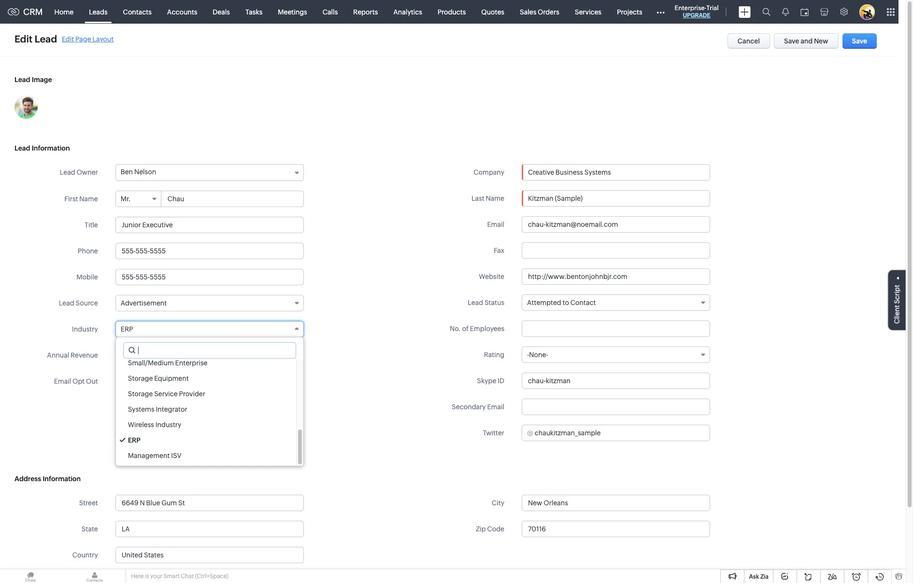 Task type: locate. For each thing, give the bounding box(es) containing it.
of
[[462, 325, 469, 333]]

provider
[[179, 390, 205, 398]]

industry
[[72, 326, 98, 333], [155, 421, 181, 429]]

lead left 'source'
[[59, 300, 74, 307]]

2 storage from the top
[[128, 390, 153, 398]]

lead down the crm
[[35, 33, 57, 44]]

analytics link
[[386, 0, 430, 23]]

0 horizontal spatial name
[[79, 195, 98, 203]]

upgrade
[[683, 12, 710, 19]]

first name
[[64, 195, 98, 203]]

email up "fax"
[[487, 221, 504, 228]]

attempted to contact
[[527, 299, 596, 307]]

erp down wireless
[[128, 437, 141, 444]]

1 save from the left
[[784, 37, 799, 45]]

lead status
[[468, 299, 504, 307]]

None text field
[[522, 165, 710, 180], [522, 190, 710, 207], [162, 191, 303, 207], [522, 216, 710, 233], [522, 269, 710, 285], [522, 373, 710, 389], [535, 426, 710, 441], [115, 521, 304, 538], [522, 521, 710, 538], [522, 165, 710, 180], [522, 190, 710, 207], [162, 191, 303, 207], [522, 216, 710, 233], [522, 269, 710, 285], [522, 373, 710, 389], [535, 426, 710, 441], [115, 521, 304, 538], [522, 521, 710, 538]]

erp
[[121, 326, 133, 333], [128, 437, 141, 444]]

list box
[[116, 356, 303, 466]]

contacts link
[[115, 0, 159, 23]]

industry down integrator
[[155, 421, 181, 429]]

signals image
[[782, 8, 789, 16]]

email for email opt out
[[54, 378, 71, 385]]

lead down image
[[14, 144, 30, 152]]

enterprise-
[[675, 4, 706, 12]]

chat
[[181, 573, 194, 580]]

industry up revenue
[[72, 326, 98, 333]]

storage equipment option
[[116, 371, 296, 386]]

storage up systems
[[128, 390, 153, 398]]

edit left page
[[62, 35, 74, 43]]

storage for storage equipment
[[128, 375, 153, 383]]

mr.
[[121, 195, 131, 203]]

1 vertical spatial storage
[[128, 390, 153, 398]]

twitter
[[483, 429, 504, 437]]

calendar image
[[800, 8, 808, 16]]

advertisement
[[121, 300, 167, 307]]

id
[[498, 377, 504, 385]]

skype
[[477, 377, 496, 385]]

name for first name
[[79, 195, 98, 203]]

create menu element
[[733, 0, 756, 23]]

deals
[[213, 8, 230, 16]]

name for last name
[[486, 195, 504, 202]]

1 horizontal spatial industry
[[155, 421, 181, 429]]

annual
[[47, 352, 69, 359]]

email opt out
[[54, 378, 98, 385]]

save and new button
[[774, 33, 838, 49]]

address information
[[14, 475, 81, 483]]

storage down 'small/medium'
[[128, 375, 153, 383]]

1 vertical spatial information
[[43, 475, 81, 483]]

information right address
[[43, 475, 81, 483]]

1 horizontal spatial edit
[[62, 35, 74, 43]]

2 vertical spatial email
[[487, 403, 504, 411]]

None field
[[522, 165, 710, 180], [116, 548, 303, 563], [522, 165, 710, 180], [116, 548, 303, 563]]

home
[[54, 8, 73, 16]]

email up twitter
[[487, 403, 504, 411]]

0 vertical spatial email
[[487, 221, 504, 228]]

email left opt
[[54, 378, 71, 385]]

projects
[[617, 8, 642, 16]]

save inside 'button'
[[784, 37, 799, 45]]

save
[[784, 37, 799, 45], [852, 37, 867, 45]]

0 horizontal spatial save
[[784, 37, 799, 45]]

0 vertical spatial information
[[32, 144, 70, 152]]

quotes
[[481, 8, 504, 16]]

ben nelson
[[121, 168, 156, 176]]

1 vertical spatial email
[[54, 378, 71, 385]]

profile element
[[853, 0, 880, 23]]

wireless industry
[[128, 421, 181, 429]]

name right 'last'
[[486, 195, 504, 202]]

0 vertical spatial erp
[[121, 326, 133, 333]]

edit lead edit page layout
[[14, 33, 114, 44]]

information up lead owner
[[32, 144, 70, 152]]

systems integrator option
[[116, 402, 296, 417]]

Attempted to Contact field
[[522, 295, 710, 311]]

2 save from the left
[[852, 37, 867, 45]]

storage inside storage service provider option
[[128, 390, 153, 398]]

no.
[[450, 325, 461, 333]]

1 horizontal spatial name
[[486, 195, 504, 202]]

name
[[486, 195, 504, 202], [79, 195, 98, 203]]

nelson
[[134, 168, 156, 176]]

(ctrl+space)
[[195, 573, 228, 580]]

smart
[[163, 573, 180, 580]]

storage inside storage equipment "option"
[[128, 375, 153, 383]]

projects link
[[609, 0, 650, 23]]

save inside button
[[852, 37, 867, 45]]

save left and
[[784, 37, 799, 45]]

systems
[[128, 406, 154, 414]]

0 vertical spatial storage
[[128, 375, 153, 383]]

1 vertical spatial erp
[[128, 437, 141, 444]]

lead left image
[[14, 76, 30, 84]]

signals element
[[776, 0, 794, 24]]

information for lead information
[[32, 144, 70, 152]]

storage equipment
[[128, 375, 189, 383]]

ask zia
[[749, 574, 769, 581]]

1 horizontal spatial save
[[852, 37, 867, 45]]

lead left the status
[[468, 299, 483, 307]]

cancel
[[738, 37, 760, 45]]

quotes link
[[474, 0, 512, 23]]

revenue
[[71, 352, 98, 359]]

sales orders
[[520, 8, 559, 16]]

email
[[487, 221, 504, 228], [54, 378, 71, 385], [487, 403, 504, 411]]

secondary
[[452, 403, 486, 411]]

edit down the crm link
[[14, 33, 32, 44]]

storage service provider
[[128, 390, 205, 398]]

employees
[[470, 325, 504, 333]]

information
[[32, 144, 70, 152], [43, 475, 81, 483]]

calls
[[323, 8, 338, 16]]

image
[[32, 76, 52, 84]]

company
[[474, 169, 504, 176]]

reports
[[353, 8, 378, 16]]

Advertisement field
[[115, 295, 304, 312]]

name right first at top left
[[79, 195, 98, 203]]

1 vertical spatial industry
[[155, 421, 181, 429]]

management
[[128, 452, 170, 460]]

erp down advertisement
[[121, 326, 133, 333]]

save down the profile icon
[[852, 37, 867, 45]]

storage
[[128, 375, 153, 383], [128, 390, 153, 398]]

accounts link
[[159, 0, 205, 23]]

None text field
[[115, 217, 304, 233], [522, 243, 710, 259], [115, 243, 304, 259], [115, 269, 304, 286], [522, 321, 710, 337], [124, 343, 296, 358], [126, 348, 303, 363], [522, 399, 710, 415], [115, 495, 304, 512], [522, 495, 710, 512], [116, 548, 303, 563], [115, 217, 304, 233], [522, 243, 710, 259], [115, 243, 304, 259], [115, 269, 304, 286], [522, 321, 710, 337], [124, 343, 296, 358], [126, 348, 303, 363], [522, 399, 710, 415], [115, 495, 304, 512], [522, 495, 710, 512], [116, 548, 303, 563]]

erp option
[[116, 433, 296, 448]]

lead source
[[59, 300, 98, 307]]

home link
[[47, 0, 81, 23]]

save button
[[842, 33, 877, 49]]

mobile
[[76, 273, 98, 281]]

1 storage from the top
[[128, 375, 153, 383]]

lead left owner
[[60, 169, 75, 176]]

title
[[85, 221, 98, 229]]

orders
[[538, 8, 559, 16]]

0 horizontal spatial industry
[[72, 326, 98, 333]]

save for save and new
[[784, 37, 799, 45]]

services
[[575, 8, 601, 16]]



Task type: describe. For each thing, give the bounding box(es) containing it.
services link
[[567, 0, 609, 23]]

zip code
[[476, 526, 504, 533]]

integrator
[[156, 406, 187, 414]]

crm link
[[8, 7, 43, 17]]

owner
[[77, 169, 98, 176]]

storage service provider option
[[116, 386, 296, 402]]

contact
[[570, 299, 596, 307]]

no. of employees
[[450, 325, 504, 333]]

isv
[[171, 452, 181, 460]]

lead for lead source
[[59, 300, 74, 307]]

ask
[[749, 574, 759, 581]]

contacts
[[123, 8, 152, 16]]

client
[[893, 305, 901, 324]]

skype id
[[477, 377, 504, 385]]

enterprise-trial upgrade
[[675, 4, 719, 19]]

address
[[14, 475, 41, 483]]

email for email
[[487, 221, 504, 228]]

0 horizontal spatial edit
[[14, 33, 32, 44]]

list box containing small/medium enterprise
[[116, 356, 303, 466]]

small/medium enterprise
[[128, 359, 207, 367]]

phone
[[78, 247, 98, 255]]

cancel button
[[727, 33, 770, 49]]

wireless industry option
[[116, 417, 296, 433]]

lead for lead status
[[468, 299, 483, 307]]

accounts
[[167, 8, 197, 16]]

0 vertical spatial industry
[[72, 326, 98, 333]]

to
[[563, 299, 569, 307]]

country
[[72, 552, 98, 559]]

-None- field
[[522, 347, 710, 363]]

equipment
[[154, 375, 189, 383]]

lead for lead owner
[[60, 169, 75, 176]]

zia
[[760, 574, 769, 581]]

last name
[[471, 195, 504, 202]]

Other Modules field
[[650, 4, 671, 20]]

code
[[487, 526, 504, 533]]

enterprise
[[175, 359, 207, 367]]

profile image
[[859, 4, 875, 20]]

ERP field
[[115, 321, 304, 338]]

your
[[150, 573, 162, 580]]

tasks link
[[238, 0, 270, 23]]

@
[[527, 429, 533, 437]]

tasks
[[245, 8, 262, 16]]

meetings
[[278, 8, 307, 16]]

annual revenue
[[47, 352, 98, 359]]

crm
[[23, 7, 43, 17]]

attempted
[[527, 299, 561, 307]]

source
[[76, 300, 98, 307]]

image image
[[14, 96, 38, 119]]

products
[[438, 8, 466, 16]]

small/medium
[[128, 359, 174, 367]]

here is your smart chat (ctrl+space)
[[131, 573, 228, 580]]

sales
[[520, 8, 536, 16]]

sales orders link
[[512, 0, 567, 23]]

storage for storage service provider
[[128, 390, 153, 398]]

create menu image
[[738, 6, 751, 18]]

trial
[[706, 4, 719, 12]]

wireless
[[128, 421, 154, 429]]

here
[[131, 573, 144, 580]]

first
[[64, 195, 78, 203]]

rating
[[484, 351, 504, 359]]

leads link
[[81, 0, 115, 23]]

none-
[[529, 351, 548, 359]]

erp inside option
[[128, 437, 141, 444]]

city
[[492, 500, 504, 507]]

fax
[[494, 247, 504, 255]]

status
[[484, 299, 504, 307]]

edit inside edit lead edit page layout
[[62, 35, 74, 43]]

erp inside field
[[121, 326, 133, 333]]

save for save
[[852, 37, 867, 45]]

deals link
[[205, 0, 238, 23]]

new
[[814, 37, 828, 45]]

Mr. field
[[116, 191, 161, 207]]

website
[[479, 273, 504, 281]]

small/medium enterprise option
[[116, 356, 296, 371]]

calls link
[[315, 0, 346, 23]]

search image
[[762, 8, 770, 16]]

save and new
[[784, 37, 828, 45]]

out
[[86, 378, 98, 385]]

search element
[[756, 0, 776, 24]]

management isv option
[[116, 448, 296, 464]]

systems integrator
[[128, 406, 187, 414]]

lead for lead information
[[14, 144, 30, 152]]

is
[[145, 573, 149, 580]]

information for address information
[[43, 475, 81, 483]]

state
[[82, 526, 98, 533]]

lead owner
[[60, 169, 98, 176]]

ben
[[121, 168, 133, 176]]

industry inside wireless industry option
[[155, 421, 181, 429]]

edit page layout link
[[62, 35, 114, 43]]

-
[[527, 351, 529, 359]]

chats image
[[0, 570, 61, 584]]

analytics
[[393, 8, 422, 16]]

service
[[154, 390, 178, 398]]

lead image
[[14, 76, 52, 84]]

meetings link
[[270, 0, 315, 23]]

lead information
[[14, 144, 70, 152]]

lead for lead image
[[14, 76, 30, 84]]

layout
[[92, 35, 114, 43]]

leads
[[89, 8, 108, 16]]

contacts image
[[64, 570, 125, 584]]

last
[[471, 195, 484, 202]]



Task type: vqa. For each thing, say whether or not it's contained in the screenshot.
First Name
yes



